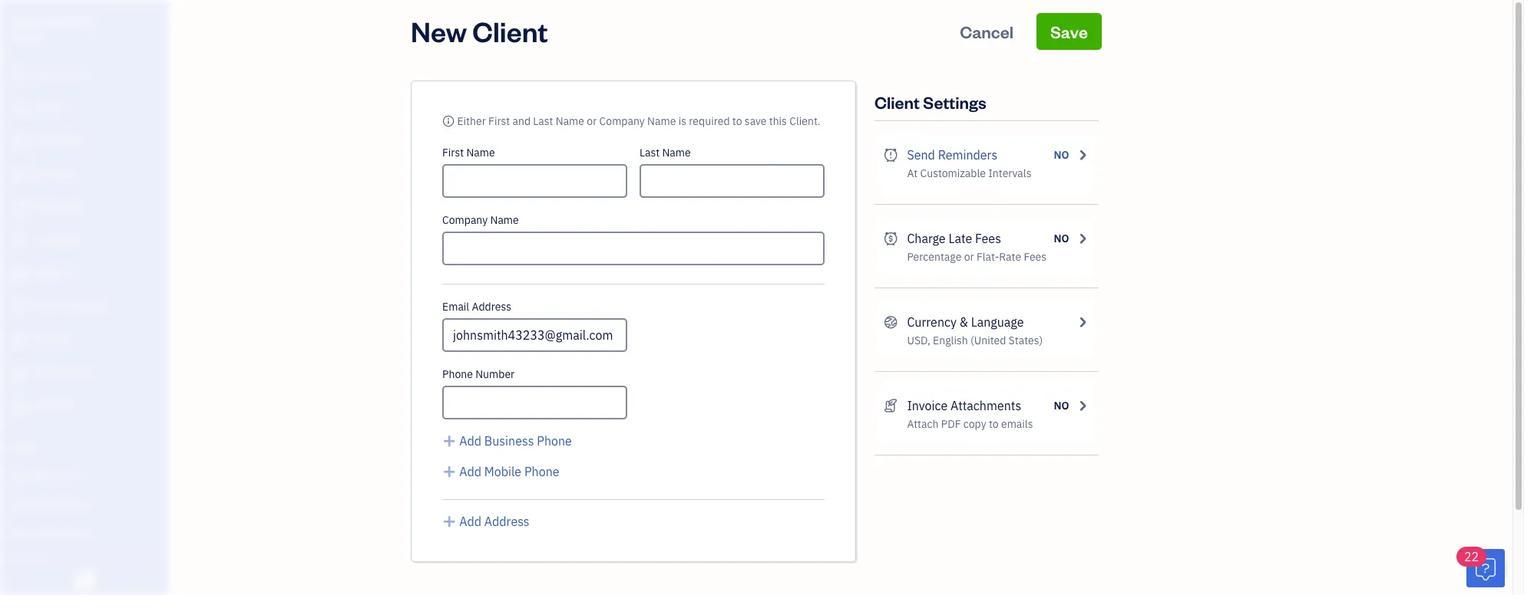 Task type: locate. For each thing, give the bounding box(es) containing it.
1 vertical spatial chevronright image
[[1075, 397, 1089, 415]]

3 add from the top
[[459, 514, 481, 530]]

phone left number
[[442, 368, 473, 382]]

client up latereminders image
[[874, 91, 920, 113]]

at
[[907, 167, 918, 180]]

0 vertical spatial to
[[732, 114, 742, 128]]

1 vertical spatial settings
[[12, 555, 47, 567]]

phone down phone number text box
[[537, 434, 572, 449]]

settings inside main element
[[12, 555, 47, 567]]

no
[[1054, 148, 1069, 162], [1054, 232, 1069, 246], [1054, 399, 1069, 413]]

first name
[[442, 146, 495, 160]]

2 chevronright image from the top
[[1075, 230, 1089, 248]]

2 no from the top
[[1054, 232, 1069, 246]]

0 vertical spatial chevronright image
[[1075, 313, 1089, 332]]

2 add from the top
[[459, 465, 481, 480]]

email address
[[442, 300, 511, 314]]

attachments
[[950, 398, 1021, 414]]

invoices image
[[884, 397, 898, 415]]

1 vertical spatial to
[[989, 418, 999, 431]]

and inside main element
[[37, 498, 53, 511]]

attach
[[907, 418, 939, 431]]

1 vertical spatial last
[[640, 146, 660, 160]]

customizable
[[920, 167, 986, 180]]

plus image
[[442, 463, 456, 481], [442, 513, 456, 531]]

0 vertical spatial add
[[459, 434, 481, 449]]

client
[[472, 13, 548, 49], [874, 91, 920, 113]]

0 horizontal spatial company
[[442, 213, 488, 227]]

1 horizontal spatial last
[[640, 146, 660, 160]]

plus image left add address
[[442, 513, 456, 531]]

1 plus image from the top
[[442, 463, 456, 481]]

client image
[[10, 101, 28, 117]]

1 vertical spatial company
[[442, 213, 488, 227]]

address right the email
[[472, 300, 511, 314]]

team members link
[[4, 463, 164, 490]]

client right new on the top of the page
[[472, 13, 548, 49]]

intervals
[[988, 167, 1031, 180]]

0 vertical spatial company
[[599, 114, 645, 128]]

payment image
[[10, 200, 28, 216]]

last up first name text field
[[533, 114, 553, 128]]

emails
[[1001, 418, 1033, 431]]

team
[[12, 470, 36, 482]]

0 vertical spatial first
[[488, 114, 510, 128]]

phone for add mobile phone
[[524, 465, 559, 480]]

0 horizontal spatial last
[[533, 114, 553, 128]]

and right items
[[37, 498, 53, 511]]

add left mobile
[[459, 465, 481, 480]]

settings link
[[4, 548, 164, 575]]

1 horizontal spatial fees
[[1024, 250, 1047, 264]]

first right either
[[488, 114, 510, 128]]

add for add business phone
[[459, 434, 481, 449]]

company up last name
[[599, 114, 645, 128]]

name for last name
[[662, 146, 691, 160]]

add for add mobile phone
[[459, 465, 481, 480]]

0 vertical spatial settings
[[923, 91, 986, 113]]

add address button
[[442, 513, 530, 531]]

flat-
[[977, 250, 999, 264]]

states)
[[1009, 334, 1043, 348]]

send
[[907, 147, 935, 163]]

bank
[[12, 527, 34, 539]]

resource center badge image
[[1466, 550, 1505, 588]]

plus image for add mobile phone
[[442, 463, 456, 481]]

phone
[[442, 368, 473, 382], [537, 434, 572, 449], [524, 465, 559, 480]]

address inside add address button
[[484, 514, 530, 530]]

plus image down plus image
[[442, 463, 456, 481]]

cancel
[[960, 21, 1014, 42]]

add down add mobile phone button on the bottom of the page
[[459, 514, 481, 530]]

primary image
[[442, 114, 455, 128]]

chevronright image for no
[[1075, 397, 1089, 415]]

number
[[475, 368, 515, 382]]

settings up send reminders
[[923, 91, 986, 113]]

money image
[[10, 332, 28, 348]]

2 vertical spatial no
[[1054, 399, 1069, 413]]

and
[[512, 114, 531, 128], [37, 498, 53, 511]]

1 vertical spatial phone
[[537, 434, 572, 449]]

chevronright image
[[1075, 146, 1089, 164], [1075, 230, 1089, 248]]

address down add mobile phone
[[484, 514, 530, 530]]

0 vertical spatial and
[[512, 114, 531, 128]]

add address
[[459, 514, 530, 530]]

0 vertical spatial or
[[587, 114, 597, 128]]

new
[[411, 13, 467, 49]]

name down first name text field
[[490, 213, 519, 227]]

add for add address
[[459, 514, 481, 530]]

no for send reminders
[[1054, 148, 1069, 162]]

1 horizontal spatial first
[[488, 114, 510, 128]]

Email Address text field
[[442, 319, 627, 352]]

1 chevronright image from the top
[[1075, 146, 1089, 164]]

phone right mobile
[[524, 465, 559, 480]]

save button
[[1036, 13, 1102, 50]]

chevronright image
[[1075, 313, 1089, 332], [1075, 397, 1089, 415]]

0 vertical spatial chevronright image
[[1075, 146, 1089, 164]]

add right plus image
[[459, 434, 481, 449]]

name down either
[[466, 146, 495, 160]]

or
[[587, 114, 597, 128], [964, 250, 974, 264]]

at customizable intervals
[[907, 167, 1031, 180]]

language
[[971, 315, 1024, 330]]

no for invoice attachments
[[1054, 399, 1069, 413]]

english
[[933, 334, 968, 348]]

company name
[[442, 213, 519, 227]]

main element
[[0, 0, 207, 596]]

client settings
[[874, 91, 986, 113]]

2 plus image from the top
[[442, 513, 456, 531]]

1 no from the top
[[1054, 148, 1069, 162]]

0 vertical spatial plus image
[[442, 463, 456, 481]]

estimate image
[[10, 134, 28, 150]]

connections
[[36, 527, 90, 539]]

james peterson owner
[[12, 14, 95, 43]]

0 horizontal spatial client
[[472, 13, 548, 49]]

First Name text field
[[442, 164, 627, 198]]

to right copy
[[989, 418, 999, 431]]

team members
[[12, 470, 78, 482]]

2 vertical spatial add
[[459, 514, 481, 530]]

1 vertical spatial address
[[484, 514, 530, 530]]

1 vertical spatial or
[[964, 250, 974, 264]]

name
[[556, 114, 584, 128], [647, 114, 676, 128], [466, 146, 495, 160], [662, 146, 691, 160], [490, 213, 519, 227]]

percentage
[[907, 250, 962, 264]]

currency
[[907, 315, 957, 330]]

2 vertical spatial phone
[[524, 465, 559, 480]]

company
[[599, 114, 645, 128], [442, 213, 488, 227]]

new client
[[411, 13, 548, 49]]

1 horizontal spatial client
[[874, 91, 920, 113]]

0 vertical spatial fees
[[975, 231, 1001, 246]]

to
[[732, 114, 742, 128], [989, 418, 999, 431]]

1 add from the top
[[459, 434, 481, 449]]

Last Name text field
[[640, 164, 825, 198]]

email
[[442, 300, 469, 314]]

0 horizontal spatial or
[[587, 114, 597, 128]]

fees right rate
[[1024, 250, 1047, 264]]

1 vertical spatial no
[[1054, 232, 1069, 246]]

2 chevronright image from the top
[[1075, 397, 1089, 415]]

project image
[[10, 266, 28, 282]]

0 vertical spatial client
[[472, 13, 548, 49]]

last down either first and last name or company name is required to save this client.
[[640, 146, 660, 160]]

1 vertical spatial client
[[874, 91, 920, 113]]

first
[[488, 114, 510, 128], [442, 146, 464, 160]]

currencyandlanguage image
[[884, 313, 898, 332]]

members
[[38, 470, 78, 482]]

last
[[533, 114, 553, 128], [640, 146, 660, 160]]

3 no from the top
[[1054, 399, 1069, 413]]

fees up flat- in the top right of the page
[[975, 231, 1001, 246]]

address
[[472, 300, 511, 314], [484, 514, 530, 530]]

services
[[55, 498, 93, 511]]

0 horizontal spatial first
[[442, 146, 464, 160]]

1 vertical spatial chevronright image
[[1075, 230, 1089, 248]]

charge late fees
[[907, 231, 1001, 246]]

1 vertical spatial and
[[37, 498, 53, 511]]

settings down bank
[[12, 555, 47, 567]]

0 vertical spatial address
[[472, 300, 511, 314]]

either first and last name or company name is required to save this client.
[[457, 114, 820, 128]]

1 chevronright image from the top
[[1075, 313, 1089, 332]]

company down first name on the top of page
[[442, 213, 488, 227]]

address for add address
[[484, 514, 530, 530]]

0 vertical spatial no
[[1054, 148, 1069, 162]]

add mobile phone button
[[442, 463, 559, 481]]

either
[[457, 114, 486, 128]]

first down primary icon
[[442, 146, 464, 160]]

fees
[[975, 231, 1001, 246], [1024, 250, 1047, 264]]

add
[[459, 434, 481, 449], [459, 465, 481, 480], [459, 514, 481, 530]]

late
[[948, 231, 972, 246]]

add mobile phone
[[459, 465, 559, 480]]

freshbooks image
[[72, 571, 97, 590]]

1 vertical spatial plus image
[[442, 513, 456, 531]]

0 horizontal spatial and
[[37, 498, 53, 511]]

copy
[[963, 418, 986, 431]]

phone number
[[442, 368, 515, 382]]

1 vertical spatial add
[[459, 465, 481, 480]]

settings
[[923, 91, 986, 113], [12, 555, 47, 567]]

0 horizontal spatial settings
[[12, 555, 47, 567]]

1 horizontal spatial settings
[[923, 91, 986, 113]]

chevronright image for currency & language
[[1075, 313, 1089, 332]]

name down is
[[662, 146, 691, 160]]

and right either
[[512, 114, 531, 128]]

to left the save
[[732, 114, 742, 128]]

1 vertical spatial first
[[442, 146, 464, 160]]



Task type: describe. For each thing, give the bounding box(es) containing it.
Company Name text field
[[442, 232, 825, 266]]

cancel button
[[946, 13, 1027, 50]]

business
[[484, 434, 534, 449]]

0 horizontal spatial fees
[[975, 231, 1001, 246]]

send reminders
[[907, 147, 997, 163]]

plus image for add address
[[442, 513, 456, 531]]

mobile
[[484, 465, 521, 480]]

add business phone button
[[442, 432, 572, 451]]

0 vertical spatial last
[[533, 114, 553, 128]]

expense image
[[10, 233, 28, 249]]

is
[[678, 114, 686, 128]]

chevronright image for send reminders
[[1075, 146, 1089, 164]]

name up first name text field
[[556, 114, 584, 128]]

latefees image
[[884, 230, 898, 248]]

client.
[[789, 114, 820, 128]]

charge
[[907, 231, 946, 246]]

james
[[12, 14, 47, 28]]

save
[[745, 114, 767, 128]]

save
[[1050, 21, 1088, 42]]

items
[[12, 498, 35, 511]]

pdf
[[941, 418, 961, 431]]

currency & language
[[907, 315, 1024, 330]]

1 vertical spatial fees
[[1024, 250, 1047, 264]]

dashboard image
[[10, 68, 28, 84]]

latereminders image
[[884, 146, 898, 164]]

bank connections
[[12, 527, 90, 539]]

22
[[1464, 550, 1479, 565]]

1 horizontal spatial company
[[599, 114, 645, 128]]

phone for add business phone
[[537, 434, 572, 449]]

required
[[689, 114, 730, 128]]

1 horizontal spatial and
[[512, 114, 531, 128]]

this
[[769, 114, 787, 128]]

rate
[[999, 250, 1021, 264]]

invoice attachments
[[907, 398, 1021, 414]]

(united
[[970, 334, 1006, 348]]

add business phone
[[459, 434, 572, 449]]

last name
[[640, 146, 691, 160]]

plus image
[[442, 432, 456, 451]]

1 horizontal spatial to
[[989, 418, 999, 431]]

usd, english (united states)
[[907, 334, 1043, 348]]

timer image
[[10, 299, 28, 315]]

items and services
[[12, 498, 93, 511]]

chart image
[[10, 365, 28, 381]]

name for first name
[[466, 146, 495, 160]]

name left is
[[647, 114, 676, 128]]

usd,
[[907, 334, 930, 348]]

apps
[[12, 441, 34, 454]]

name for company name
[[490, 213, 519, 227]]

apps link
[[4, 435, 164, 461]]

bank connections link
[[4, 520, 164, 547]]

invoice image
[[10, 167, 28, 183]]

address for email address
[[472, 300, 511, 314]]

no for charge late fees
[[1054, 232, 1069, 246]]

0 vertical spatial phone
[[442, 368, 473, 382]]

reminders
[[938, 147, 997, 163]]

percentage or flat-rate fees
[[907, 250, 1047, 264]]

22 button
[[1456, 547, 1505, 588]]

chevronright image for charge late fees
[[1075, 230, 1089, 248]]

&
[[960, 315, 968, 330]]

attach pdf copy to emails
[[907, 418, 1033, 431]]

invoice
[[907, 398, 948, 414]]

1 horizontal spatial or
[[964, 250, 974, 264]]

0 horizontal spatial to
[[732, 114, 742, 128]]

peterson
[[49, 14, 95, 28]]

report image
[[10, 398, 28, 414]]

Phone Number text field
[[442, 386, 627, 420]]

items and services link
[[4, 491, 164, 518]]

owner
[[12, 31, 43, 43]]



Task type: vqa. For each thing, say whether or not it's contained in the screenshot.
Name associated with Company Name
yes



